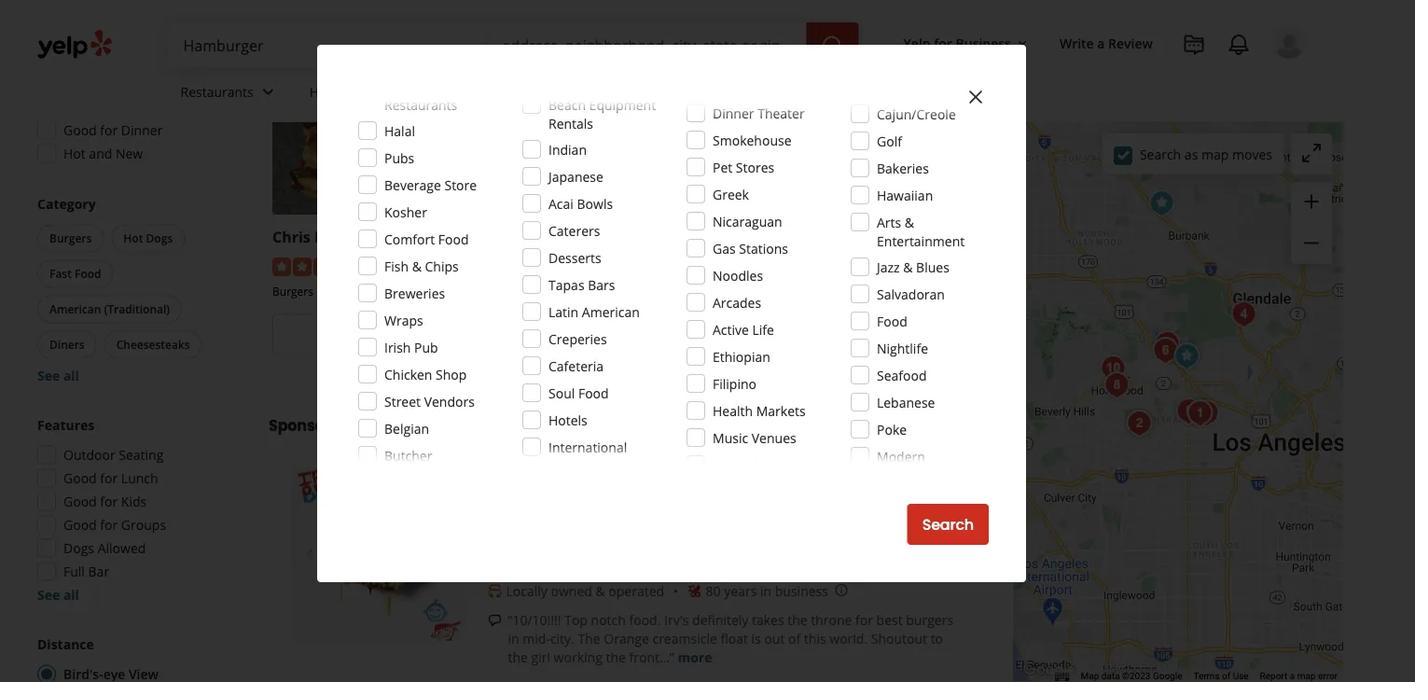 Task type: describe. For each thing, give the bounding box(es) containing it.
outdoor
[[63, 446, 115, 464]]

& for jazz
[[904, 258, 913, 276]]

and
[[89, 145, 112, 162]]

business categories element
[[166, 67, 1306, 121]]

active life
[[713, 321, 774, 338]]

food for comfort food
[[438, 230, 469, 248]]

& for fish
[[412, 257, 422, 275]]

sponsored
[[269, 415, 350, 436]]

stores
[[736, 158, 775, 176]]

until for order
[[361, 356, 388, 373]]

years
[[724, 582, 757, 600]]

of inside '"10/10!!!! top notch food. irv's definitely takes the throne for best burgers in mid-city. the orange creamsicle float is out of this world. shoutout to the girl working the front…"'
[[789, 630, 801, 647]]

chris n' eddy's image
[[1169, 338, 1206, 375]]

american inside button
[[49, 301, 101, 317]]

store
[[445, 176, 477, 194]]

trophies burger club image
[[1099, 367, 1136, 404]]

entertainment
[[877, 232, 965, 250]]

until for view
[[839, 356, 866, 373]]

search as map moves
[[1140, 145, 1273, 163]]

creamsicle
[[653, 630, 717, 647]]

seating
[[119, 446, 164, 464]]

burgers,
[[510, 284, 554, 299]]

16 chevron down v2 image
[[1015, 36, 1030, 51]]

front…"
[[629, 648, 675, 666]]

throne
[[811, 611, 852, 629]]

16 locally owned v2 image
[[488, 584, 503, 599]]

soul food
[[549, 384, 609, 402]]

morrison atwater village image
[[1226, 296, 1263, 333]]

burgers button
[[37, 224, 104, 252]]

pm for open until 10:30 pm
[[665, 356, 684, 373]]

write
[[1060, 34, 1094, 52]]

breweries
[[384, 284, 445, 302]]

burger for order now
[[552, 227, 603, 247]]

hook burger image
[[1143, 185, 1181, 222]]

juicy j's image
[[1188, 395, 1226, 432]]

more link
[[578, 67, 666, 121]]

chips
[[425, 257, 459, 275]]

cafeteria
[[549, 357, 604, 375]]

nexx burger link
[[510, 227, 603, 247]]

health
[[713, 402, 753, 419]]

full
[[63, 563, 85, 580]]

burgers inside button
[[49, 231, 92, 246]]

street
[[384, 392, 421, 410]]

projects image
[[1183, 34, 1206, 56]]

now for nexx burger
[[628, 324, 660, 345]]

group containing open now
[[32, 0, 231, 168]]

good for groups
[[63, 516, 166, 534]]

pm for open now 4:20 pm
[[161, 28, 181, 46]]

services
[[350, 83, 399, 100]]

search button
[[908, 504, 989, 545]]

now for chris n' eddy's
[[390, 324, 423, 345]]

2 horizontal spatial pm
[[899, 356, 918, 373]]

search image
[[822, 35, 844, 57]]

1 horizontal spatial of
[[1222, 671, 1231, 682]]

up
[[412, 77, 430, 95]]

cajun/creole
[[877, 105, 956, 123]]

search for search as map moves
[[1140, 145, 1182, 163]]

open for open now 4:20 pm
[[63, 28, 97, 46]]

reviews) for view business
[[911, 256, 961, 274]]

now inside group
[[100, 28, 128, 46]]

home services link
[[295, 67, 440, 121]]

stations
[[739, 239, 788, 257]]

arts
[[877, 213, 902, 231]]

0 vertical spatial in
[[761, 582, 772, 600]]

group containing category
[[34, 195, 231, 385]]

bowls
[[577, 195, 613, 212]]

jazz
[[877, 258, 900, 276]]

restaurants inside restaurants link
[[181, 83, 254, 100]]

yelp
[[904, 34, 931, 52]]

©2023
[[1123, 671, 1151, 682]]

burgers, fast food
[[510, 284, 607, 299]]

zoom in image
[[1301, 190, 1323, 213]]

equipment
[[589, 96, 656, 113]]

tapas bars
[[549, 276, 615, 293]]

in inside '"10/10!!!! top notch food. irv's definitely takes the throne for best burgers in mid-city. the orange creamsicle float is out of this world. shoutout to the girl working the front…"'
[[508, 630, 519, 647]]

hot and new
[[63, 145, 143, 162]]

slideshow element
[[291, 467, 465, 641]]

open for open until 10:30 pm
[[559, 356, 594, 373]]

business inside yelp for business 'button'
[[956, 34, 1012, 52]]

dinner inside group
[[121, 121, 163, 139]]

home services
[[310, 83, 399, 100]]

food up nightlife
[[877, 312, 908, 330]]

0 vertical spatial irv's burgers image
[[1095, 350, 1132, 387]]

80
[[706, 582, 721, 600]]

operated
[[609, 582, 665, 600]]

expand map image
[[1301, 142, 1323, 164]]

beverage store
[[384, 176, 477, 194]]

1 (1.3k from the left
[[640, 256, 669, 274]]

butcher
[[384, 447, 432, 464]]

hot for hot dogs
[[123, 231, 143, 246]]

order now link for nexx burger
[[510, 314, 733, 355]]

hot for hot and new
[[63, 145, 86, 162]]

nicaraguan
[[713, 212, 783, 230]]

all for features
[[63, 586, 79, 604]]

bars
[[588, 276, 615, 293]]

report
[[1260, 671, 1288, 682]]

see for features
[[37, 586, 60, 604]]

shoutout
[[871, 630, 928, 647]]

kosher
[[384, 203, 427, 221]]

1 horizontal spatial fast
[[557, 284, 578, 299]]

"10/10!!!! top notch food. irv's definitely takes the throne for best burgers in mid-city. the orange creamsicle float is out of this world. shoutout to the girl working the front…"
[[508, 611, 954, 666]]

1 vertical spatial irv's burgers image
[[1121, 405, 1158, 442]]

pubs
[[384, 149, 415, 167]]

fast inside button
[[49, 266, 72, 281]]

for the win image
[[1149, 326, 1186, 363]]

modern
[[877, 447, 926, 465]]

venues
[[752, 429, 797, 447]]

good for good for groups
[[63, 516, 97, 534]]

european
[[877, 466, 936, 484]]

restaurants inside search dialog
[[384, 96, 457, 113]]

armenian
[[713, 456, 773, 474]]

16 info v2 image
[[411, 418, 426, 433]]

good for dinner
[[63, 121, 163, 139]]

write a review
[[1060, 34, 1153, 52]]

use
[[1233, 671, 1249, 682]]

world.
[[830, 630, 868, 647]]

2 horizontal spatial the
[[788, 611, 808, 629]]

food for soul food
[[578, 384, 609, 402]]

hot dogs button
[[111, 224, 185, 252]]

food for fast food
[[75, 266, 101, 281]]

burgers for view business
[[748, 284, 789, 299]]

arts & entertainment
[[877, 213, 965, 250]]

4.1 star rating image
[[748, 258, 849, 276]]

is
[[752, 630, 761, 647]]

burgers
[[906, 611, 954, 629]]

see all button for category
[[37, 367, 79, 384]]

group containing features
[[32, 416, 231, 604]]

for for groups
[[100, 516, 118, 534]]

close image
[[965, 86, 987, 108]]

user actions element
[[889, 23, 1333, 138]]

business inside view business link
[[846, 324, 911, 345]]

city.
[[551, 630, 575, 647]]

for for dinner
[[100, 121, 118, 139]]

yelp for business
[[904, 34, 1012, 52]]

good for good for dinner
[[63, 121, 97, 139]]

vendors
[[424, 392, 475, 410]]

pet stores
[[713, 158, 775, 176]]

international
[[549, 438, 627, 456]]

outdoor seating
[[63, 446, 164, 464]]

order for nexx burger
[[583, 324, 624, 345]]

features
[[37, 416, 95, 434]]

2 until from the left
[[597, 356, 624, 373]]

dogs inside hot dogs "button"
[[146, 231, 173, 246]]

chicken shop
[[384, 365, 467, 383]]

caterers
[[549, 222, 600, 239]]

for for kids
[[100, 493, 118, 510]]

orange
[[604, 630, 649, 647]]

search for search
[[923, 514, 974, 535]]

full bar
[[63, 563, 109, 580]]

order now for chris n' eddy's
[[345, 324, 423, 345]]

salvadoran
[[877, 285, 945, 303]]

irish
[[384, 338, 411, 356]]

80 years in business
[[706, 582, 829, 600]]

fast food button
[[37, 260, 113, 288]]

map for moves
[[1202, 145, 1229, 163]]

irv's burgers image
[[291, 467, 465, 641]]

terms of use link
[[1194, 671, 1249, 682]]



Task type: locate. For each thing, give the bounding box(es) containing it.
24 chevron down v2 image right more at top left
[[629, 81, 652, 103]]

japanese
[[549, 168, 604, 185]]

sponsored results
[[269, 415, 407, 436]]

10:30
[[628, 356, 661, 373]]

in right years
[[761, 582, 772, 600]]

0 horizontal spatial burger
[[552, 227, 603, 247]]

(1.3k right 4.1
[[878, 256, 907, 274]]

0 vertical spatial business
[[956, 34, 1012, 52]]

good for kids
[[63, 493, 147, 510]]

0 horizontal spatial order now
[[345, 324, 423, 345]]

16 years in business v2 image
[[687, 584, 702, 599]]

None search field
[[168, 22, 863, 67]]

moves
[[1233, 145, 1273, 163]]

order now link up until midnight
[[272, 314, 495, 355]]

4 good from the top
[[63, 516, 97, 534]]

0 vertical spatial a
[[1098, 34, 1105, 52]]

golf
[[877, 132, 902, 150]]

yelp for business button
[[896, 26, 1038, 60]]

see all button down diners "button"
[[37, 367, 79, 384]]

now
[[100, 28, 128, 46], [390, 324, 423, 345], [628, 324, 660, 345]]

beach
[[549, 96, 586, 113]]

0 vertical spatial see all button
[[37, 367, 79, 384]]

definitely
[[693, 611, 749, 629]]

food up latin american
[[581, 284, 607, 299]]

greek
[[713, 185, 749, 203]]

for up hot and new
[[100, 121, 118, 139]]

for down good for kids
[[100, 516, 118, 534]]

map for error
[[1298, 671, 1316, 682]]

dinner inside search dialog
[[713, 104, 754, 122]]

0 horizontal spatial the
[[508, 648, 528, 666]]

4 star rating image
[[510, 258, 611, 276]]

top
[[565, 611, 588, 629]]

to
[[931, 630, 944, 647]]

24 chevron down v2 image
[[541, 81, 563, 103], [629, 81, 652, 103]]

1 horizontal spatial pm
[[665, 356, 684, 373]]

1 horizontal spatial a
[[1290, 671, 1295, 682]]

notifications image
[[1228, 34, 1250, 56]]

1 horizontal spatial burgers
[[272, 284, 314, 299]]

1 horizontal spatial open
[[559, 356, 594, 373]]

girl
[[531, 648, 551, 666]]

1 horizontal spatial order
[[583, 324, 624, 345]]

0 horizontal spatial restaurants
[[181, 83, 254, 100]]

map left error
[[1298, 671, 1316, 682]]

a right write
[[1098, 34, 1105, 52]]

reviews) down comfort food
[[432, 256, 482, 274]]

more link
[[678, 648, 713, 666]]

in left mid-
[[508, 630, 519, 647]]

search inside button
[[923, 514, 974, 535]]

order now up until midnight
[[345, 324, 423, 345]]

the
[[788, 611, 808, 629], [508, 648, 528, 666], [606, 648, 626, 666]]

dogs up (traditional)
[[146, 231, 173, 246]]

the down orange
[[606, 648, 626, 666]]

of right out
[[789, 630, 801, 647]]

1 horizontal spatial (1.3k
[[878, 256, 907, 274]]

2 order now from the left
[[583, 324, 660, 345]]

acai bowls
[[549, 195, 613, 212]]

offers
[[63, 51, 101, 69]]

0 horizontal spatial of
[[789, 630, 801, 647]]

order for chris n' eddy's
[[345, 324, 387, 345]]

see all down diners "button"
[[37, 367, 79, 384]]

1 all from the top
[[63, 367, 79, 384]]

reviews) for order now
[[432, 256, 482, 274]]

0 vertical spatial map
[[1202, 145, 1229, 163]]

1 reviews) from the left
[[432, 256, 482, 274]]

a right report
[[1290, 671, 1295, 682]]

error
[[1319, 671, 1338, 682]]

1 horizontal spatial in
[[761, 582, 772, 600]]

a for report
[[1290, 671, 1295, 682]]

1 horizontal spatial order now
[[583, 324, 660, 345]]

owned
[[551, 582, 592, 600]]

1 horizontal spatial 24 chevron down v2 image
[[629, 81, 652, 103]]

1 horizontal spatial restaurants
[[384, 96, 457, 113]]

hook burger
[[748, 227, 842, 247]]

pop-
[[384, 77, 412, 95]]

google image
[[1019, 658, 1080, 682]]

9:00
[[869, 356, 895, 373]]

street vendors
[[384, 392, 475, 410]]

(1.3k
[[640, 256, 669, 274], [878, 256, 907, 274]]

hot
[[63, 145, 86, 162], [123, 231, 143, 246]]

2 24 chevron down v2 image from the left
[[403, 81, 426, 103]]

2 24 chevron down v2 image from the left
[[629, 81, 652, 103]]

distance option group
[[32, 635, 231, 682]]

good up and
[[63, 121, 97, 139]]

acai
[[549, 195, 574, 212]]

1 good from the top
[[63, 121, 97, 139]]

burgers up life
[[748, 284, 789, 299]]

dogs
[[146, 231, 173, 246], [63, 539, 94, 557]]

0 vertical spatial see
[[37, 367, 60, 384]]

filipino
[[713, 375, 757, 392]]

24 chevron down v2 image for home services
[[403, 81, 426, 103]]

0 horizontal spatial order
[[345, 324, 387, 345]]

0 horizontal spatial order now link
[[272, 314, 495, 355]]

1 burger from the left
[[552, 227, 603, 247]]

24 chevron down v2 image for restaurants
[[257, 81, 280, 103]]

comfort
[[384, 230, 435, 248]]

1 horizontal spatial american
[[582, 303, 640, 321]]

until left 10:30
[[597, 356, 624, 373]]

0 horizontal spatial reviews)
[[432, 256, 482, 274]]

for up world.
[[856, 611, 873, 629]]

see all button for features
[[37, 586, 79, 604]]

1 horizontal spatial the
[[606, 648, 626, 666]]

open up 'offers'
[[63, 28, 97, 46]]

2 order from the left
[[583, 324, 624, 345]]

1 24 chevron down v2 image from the left
[[257, 81, 280, 103]]

the up this
[[788, 611, 808, 629]]

burger up the 4.1 star rating image
[[791, 227, 842, 247]]

see for category
[[37, 367, 60, 384]]

business
[[775, 582, 829, 600]]

0 horizontal spatial now
[[100, 28, 128, 46]]

view business
[[808, 324, 911, 345]]

for up good for kids
[[100, 469, 118, 487]]

now up 10:30
[[628, 324, 660, 345]]

0 horizontal spatial american
[[49, 301, 101, 317]]

3 until from the left
[[839, 356, 866, 373]]

of left use
[[1222, 671, 1231, 682]]

burger up desserts
[[552, 227, 603, 247]]

notch
[[591, 611, 626, 629]]

food right soul
[[578, 384, 609, 402]]

now up "offers delivery"
[[100, 28, 128, 46]]

0 horizontal spatial search
[[923, 514, 974, 535]]

0 vertical spatial see all
[[37, 367, 79, 384]]

2 reviews) from the left
[[673, 256, 723, 274]]

irv's burgers image
[[1121, 405, 1158, 442]]

(1.3k left the gas
[[640, 256, 669, 274]]

24 chevron down v2 image
[[257, 81, 280, 103], [403, 81, 426, 103]]

2 horizontal spatial reviews)
[[911, 256, 961, 274]]

2 all from the top
[[63, 586, 79, 604]]

hot right "burgers" button
[[123, 231, 143, 246]]

&
[[905, 213, 915, 231], [412, 257, 422, 275], [904, 258, 913, 276], [596, 582, 605, 600]]

2 see all button from the top
[[37, 586, 79, 604]]

irv's burgers image left hollywood burger icon
[[1095, 350, 1132, 387]]

24 chevron down v2 image inside restaurants link
[[257, 81, 280, 103]]

all down diners "button"
[[63, 367, 79, 384]]

monty's good burger image
[[1171, 393, 1208, 430]]

0 horizontal spatial map
[[1202, 145, 1229, 163]]

0 horizontal spatial burgers
[[49, 231, 92, 246]]

1 vertical spatial of
[[1222, 671, 1231, 682]]

1 vertical spatial search
[[923, 514, 974, 535]]

1 vertical spatial see all button
[[37, 586, 79, 604]]

1 vertical spatial map
[[1298, 671, 1316, 682]]

grocery
[[549, 457, 597, 475]]

food inside button
[[75, 266, 101, 281]]

4.5 star rating image
[[272, 258, 373, 276]]

1 horizontal spatial dogs
[[146, 231, 173, 246]]

0 vertical spatial all
[[63, 367, 79, 384]]

order up until midnight
[[345, 324, 387, 345]]

shop
[[436, 365, 467, 383]]

good up dogs allowed
[[63, 516, 97, 534]]

creperies
[[549, 330, 607, 348]]

all for category
[[63, 367, 79, 384]]

until left 9:00
[[839, 356, 866, 373]]

map right as
[[1202, 145, 1229, 163]]

0 horizontal spatial until
[[361, 356, 388, 373]]

0 vertical spatial of
[[789, 630, 801, 647]]

until midnight
[[361, 356, 445, 373]]

1 vertical spatial see all
[[37, 586, 79, 604]]

now up until midnight
[[390, 324, 423, 345]]

dinner up smokehouse
[[713, 104, 754, 122]]

see all down full
[[37, 586, 79, 604]]

terms of use
[[1194, 671, 1249, 682]]

0 vertical spatial search
[[1140, 145, 1182, 163]]

see up distance
[[37, 586, 60, 604]]

more
[[593, 83, 625, 100]]

1 vertical spatial fast
[[557, 284, 578, 299]]

irv's burgers image
[[1095, 350, 1132, 387], [1121, 405, 1158, 442]]

1 horizontal spatial search
[[1140, 145, 1182, 163]]

google
[[1153, 671, 1183, 682]]

distance
[[37, 636, 94, 653]]

smokehouse
[[713, 131, 792, 149]]

for right the yelp
[[934, 34, 953, 52]]

markets
[[757, 402, 806, 419]]

search left as
[[1140, 145, 1182, 163]]

nexx
[[510, 227, 548, 247]]

16 speech v2 image
[[488, 613, 503, 628]]

arcades
[[713, 293, 762, 311]]

2 horizontal spatial burgers
[[748, 284, 789, 299]]

beach equipment rentals
[[549, 96, 656, 132]]

pm right 4:20
[[161, 28, 181, 46]]

2 see from the top
[[37, 586, 60, 604]]

info icon image
[[834, 583, 849, 598], [834, 583, 849, 598]]

1 order now from the left
[[345, 324, 423, 345]]

1 horizontal spatial order now link
[[510, 314, 733, 355]]

open down 'creperies'
[[559, 356, 594, 373]]

cassell's hamburgers image
[[1182, 395, 1219, 432], [1182, 395, 1219, 432]]

1 vertical spatial all
[[63, 586, 79, 604]]

burgers for order now
[[272, 284, 314, 299]]

& right arts
[[905, 213, 915, 231]]

0 horizontal spatial hot
[[63, 145, 86, 162]]

24 chevron down v2 image right services
[[403, 81, 426, 103]]

1 vertical spatial in
[[508, 630, 519, 647]]

zoom out image
[[1301, 232, 1323, 254]]

0 horizontal spatial 24 chevron down v2 image
[[257, 81, 280, 103]]

1 see all button from the top
[[37, 367, 79, 384]]

chris n' eddy's image
[[1169, 338, 1206, 375]]

fast food
[[49, 266, 101, 281]]

group
[[32, 0, 231, 168], [1292, 182, 1333, 264], [34, 195, 231, 385], [32, 416, 231, 604]]

comfort food
[[384, 230, 469, 248]]

2 see all from the top
[[37, 586, 79, 604]]

1 horizontal spatial hot
[[123, 231, 143, 246]]

previous image
[[299, 543, 321, 565]]

search
[[1140, 145, 1182, 163], [923, 514, 974, 535]]

burger for view business
[[791, 227, 842, 247]]

hollywood burger image
[[1147, 332, 1185, 370]]

write a review link
[[1053, 26, 1161, 60]]

order now link up open until 10:30 pm
[[510, 314, 733, 355]]

offers delivery
[[63, 51, 154, 69]]

0 vertical spatial hot
[[63, 145, 86, 162]]

good
[[63, 121, 97, 139], [63, 469, 97, 487], [63, 493, 97, 510], [63, 516, 97, 534]]

see down diners "button"
[[37, 367, 60, 384]]

2 (1.3k from the left
[[878, 256, 907, 274]]

2 burger from the left
[[791, 227, 842, 247]]

business left 16 chevron down v2 icon
[[956, 34, 1012, 52]]

reviews) down 'entertainment'
[[911, 256, 961, 274]]

2 horizontal spatial now
[[628, 324, 660, 345]]

2 good from the top
[[63, 469, 97, 487]]

latin american
[[549, 303, 640, 321]]

good for lunch
[[63, 469, 158, 487]]

view
[[808, 324, 843, 345]]

1 24 chevron down v2 image from the left
[[541, 81, 563, 103]]

24 chevron down v2 image up rentals
[[541, 81, 563, 103]]

american down bars on the top left of page
[[582, 303, 640, 321]]

food.
[[629, 611, 661, 629]]

0 horizontal spatial business
[[846, 324, 911, 345]]

1 horizontal spatial burger
[[791, 227, 842, 247]]

0 horizontal spatial dogs
[[63, 539, 94, 557]]

hook
[[748, 227, 787, 247]]

1 order from the left
[[345, 324, 387, 345]]

0 horizontal spatial dinner
[[121, 121, 163, 139]]

1 vertical spatial a
[[1290, 671, 1295, 682]]

dinner up new
[[121, 121, 163, 139]]

until
[[361, 356, 388, 373], [597, 356, 624, 373], [839, 356, 866, 373]]

for for business
[[934, 34, 953, 52]]

3 good from the top
[[63, 493, 97, 510]]

0 horizontal spatial in
[[508, 630, 519, 647]]

map region
[[961, 28, 1416, 682]]

irish pub
[[384, 338, 438, 356]]

fast up latin
[[557, 284, 578, 299]]

1 order now link from the left
[[272, 314, 495, 355]]

1 horizontal spatial until
[[597, 356, 624, 373]]

order now link for chris n' eddy's
[[272, 314, 495, 355]]

for inside 'button'
[[934, 34, 953, 52]]

life
[[753, 321, 774, 338]]

dogs up full
[[63, 539, 94, 557]]

pm right 9:00
[[899, 356, 918, 373]]

chris n' eddy's
[[272, 227, 380, 247]]

order down latin american
[[583, 324, 624, 345]]

burgers down 4.5 star rating image
[[272, 284, 314, 299]]

american inside search dialog
[[582, 303, 640, 321]]

0 horizontal spatial a
[[1098, 34, 1105, 52]]

irv's burgers image down trophies burger club image
[[1121, 405, 1158, 442]]

3 reviews) from the left
[[911, 256, 961, 274]]

all down full
[[63, 586, 79, 604]]

0 vertical spatial open
[[63, 28, 97, 46]]

& inside arts & entertainment
[[905, 213, 915, 231]]

lebanese
[[877, 393, 936, 411]]

see all for features
[[37, 586, 79, 604]]

0 horizontal spatial 24 chevron down v2 image
[[541, 81, 563, 103]]

1 vertical spatial open
[[559, 356, 594, 373]]

the left girl
[[508, 648, 528, 666]]

1 vertical spatial business
[[846, 324, 911, 345]]

report a map error
[[1260, 671, 1338, 682]]

chris
[[272, 227, 311, 247]]

& right fish
[[412, 257, 422, 275]]

good for good for kids
[[63, 493, 97, 510]]

burgers down the category
[[49, 231, 92, 246]]

1 see all from the top
[[37, 367, 79, 384]]

for for lunch
[[100, 469, 118, 487]]

good for good for lunch
[[63, 469, 97, 487]]

4.1 (1.3k reviews)
[[856, 256, 961, 274]]

fish & chips
[[384, 257, 459, 275]]

fast down "burgers" button
[[49, 266, 72, 281]]

dogs allowed
[[63, 539, 146, 557]]

category
[[37, 195, 96, 213]]

1 vertical spatial see
[[37, 586, 60, 604]]

food down "burgers" button
[[75, 266, 101, 281]]

reviews) up arcades in the right top of the page
[[673, 256, 723, 274]]

for inside '"10/10!!!! top notch food. irv's definitely takes the throne for best burgers in mid-city. the orange creamsicle float is out of this world. shoutout to the girl working the front…"'
[[856, 611, 873, 629]]

4.1
[[856, 256, 875, 274]]

dinner
[[713, 104, 754, 122], [121, 121, 163, 139]]

diners
[[49, 337, 85, 352]]

1 until from the left
[[361, 356, 388, 373]]

until left midnight
[[361, 356, 388, 373]]

1 vertical spatial hot
[[123, 231, 143, 246]]

keyboard shortcuts image
[[1055, 672, 1070, 682]]

hot inside "button"
[[123, 231, 143, 246]]

order now up open until 10:30 pm
[[583, 324, 660, 345]]

24 chevron down v2 image inside the home services link
[[403, 81, 426, 103]]

1 horizontal spatial map
[[1298, 671, 1316, 682]]

reviews)
[[432, 256, 482, 274], [673, 256, 723, 274], [911, 256, 961, 274]]

2 horizontal spatial until
[[839, 356, 866, 373]]

& for arts
[[905, 213, 915, 231]]

1 horizontal spatial business
[[956, 34, 1012, 52]]

0 horizontal spatial (1.3k
[[640, 256, 669, 274]]

1 horizontal spatial dinner
[[713, 104, 754, 122]]

for down good for lunch
[[100, 493, 118, 510]]

pm
[[161, 28, 181, 46], [665, 356, 684, 373], [899, 356, 918, 373]]

1 vertical spatial dogs
[[63, 539, 94, 557]]

international grocery
[[549, 438, 627, 475]]

1 see from the top
[[37, 367, 60, 384]]

1 horizontal spatial now
[[390, 324, 423, 345]]

& right jazz
[[904, 258, 913, 276]]

open inside group
[[63, 28, 97, 46]]

1 horizontal spatial reviews)
[[673, 256, 723, 274]]

0 horizontal spatial open
[[63, 28, 97, 46]]

hot left and
[[63, 145, 86, 162]]

american down fast food button
[[49, 301, 101, 317]]

see all button down full
[[37, 586, 79, 604]]

4.5
[[381, 256, 399, 274]]

see all for category
[[37, 367, 79, 384]]

0 vertical spatial fast
[[49, 266, 72, 281]]

order now for nexx burger
[[583, 324, 660, 345]]

24 chevron down v2 image left home
[[257, 81, 280, 103]]

restaurants
[[181, 83, 254, 100], [384, 96, 457, 113]]

0 horizontal spatial fast
[[49, 266, 72, 281]]

beverage
[[384, 176, 441, 194]]

good down outdoor
[[63, 469, 97, 487]]

good down good for lunch
[[63, 493, 97, 510]]

pm right 10:30
[[665, 356, 684, 373]]

a for write
[[1098, 34, 1105, 52]]

& right owned
[[596, 582, 605, 600]]

0 vertical spatial dogs
[[146, 231, 173, 246]]

locally
[[506, 582, 548, 600]]

american (traditional)
[[49, 301, 170, 317]]

search dialog
[[0, 0, 1416, 682]]

1 horizontal spatial 24 chevron down v2 image
[[403, 81, 426, 103]]

music
[[713, 429, 749, 447]]

search down european
[[923, 514, 974, 535]]

float
[[721, 630, 748, 647]]

2 order now link from the left
[[510, 314, 733, 355]]

24 chevron down v2 image inside more link
[[629, 81, 652, 103]]

map
[[1202, 145, 1229, 163], [1298, 671, 1316, 682]]

0 horizontal spatial pm
[[161, 28, 181, 46]]

food up chips
[[438, 230, 469, 248]]

business up until 9:00 pm
[[846, 324, 911, 345]]



Task type: vqa. For each thing, say whether or not it's contained in the screenshot.
November
no



